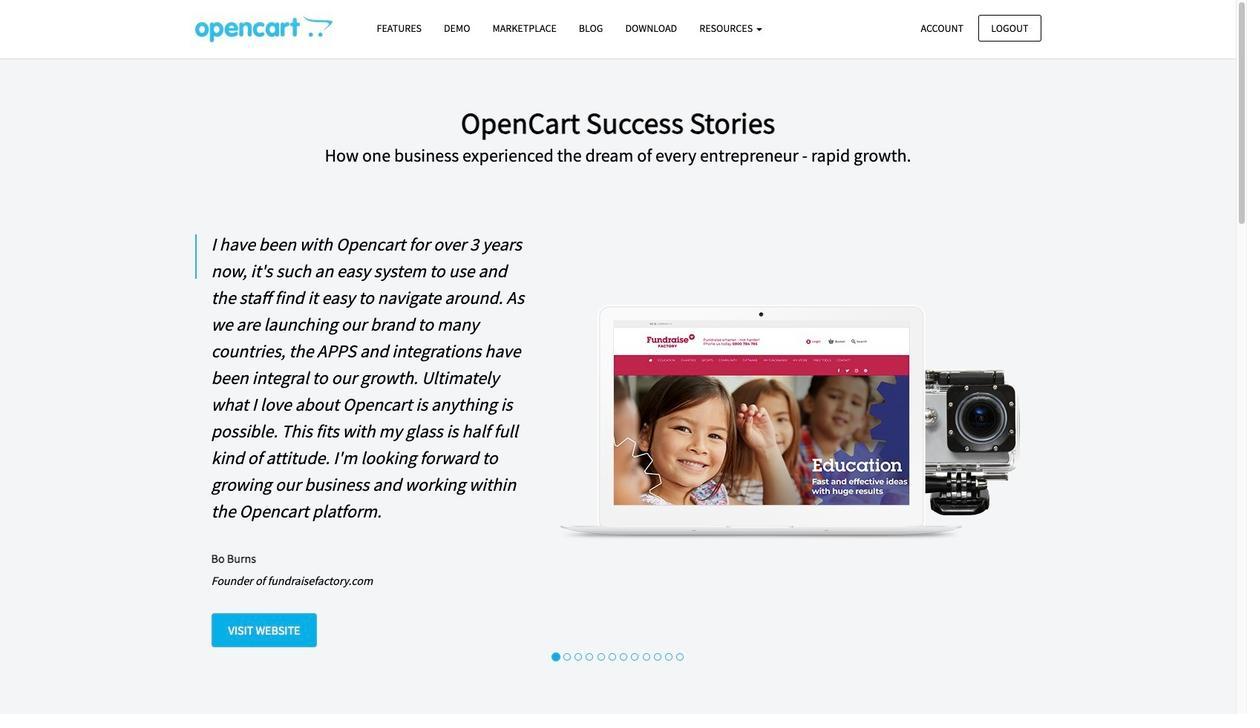 Task type: describe. For each thing, give the bounding box(es) containing it.
opencart - showcase image
[[195, 16, 332, 42]]



Task type: vqa. For each thing, say whether or not it's contained in the screenshot.
Account
no



